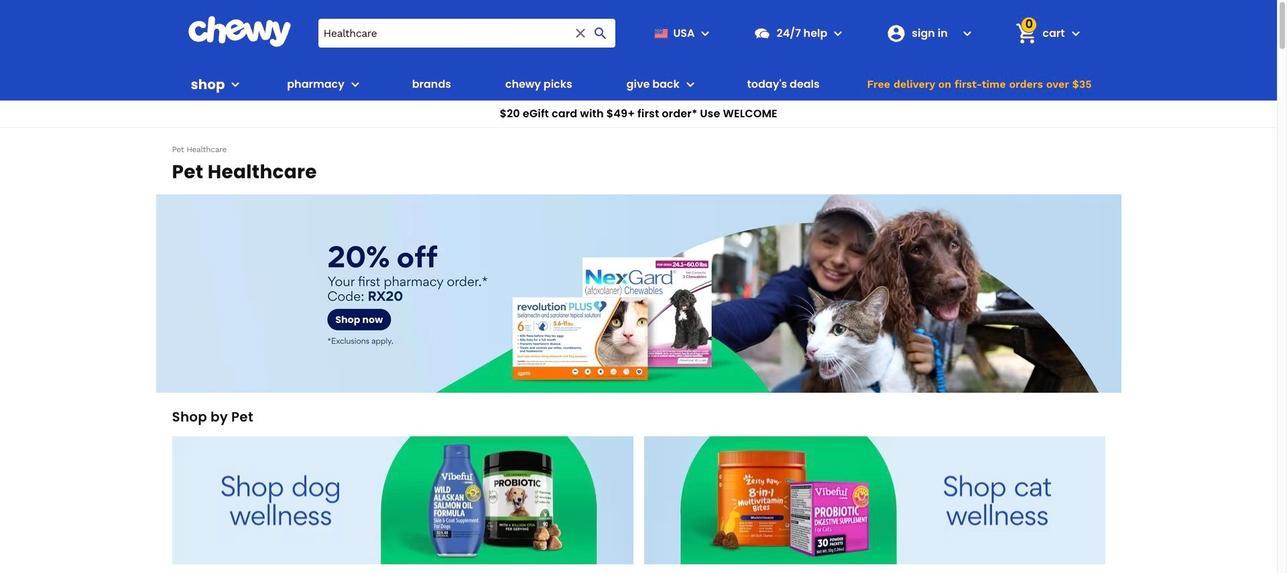 Task type: vqa. For each thing, say whether or not it's contained in the screenshot.
'get twenty percent off your first pharmacy order. save with america's number one pet pharmacy.* code: rx20 *exclusions apply' "image"
yes



Task type: describe. For each thing, give the bounding box(es) containing it.
help menu image
[[830, 25, 846, 41]]

chewy home image
[[187, 16, 291, 47]]

account menu image
[[959, 25, 976, 41]]

cat wellness image
[[644, 436, 1105, 564]]

Product search field
[[318, 19, 616, 48]]

chewy support image
[[754, 24, 771, 42]]

site banner
[[0, 0, 1277, 128]]

submit search image
[[593, 25, 609, 41]]

items image
[[1015, 21, 1038, 45]]

menu image
[[697, 25, 714, 41]]

get twenty percent off your first pharmacy order. save with america's number one pet pharmacy.* code: rx20 *exclusions apply image
[[156, 194, 1121, 393]]



Task type: locate. For each thing, give the bounding box(es) containing it.
dog wellness image
[[172, 436, 633, 564]]

Search text field
[[318, 19, 616, 48]]

cart menu image
[[1067, 25, 1084, 41]]

delete search image
[[573, 25, 589, 41]]

menu image
[[228, 76, 244, 93]]

give back menu image
[[682, 76, 698, 93]]

pharmacy menu image
[[347, 76, 363, 93]]



